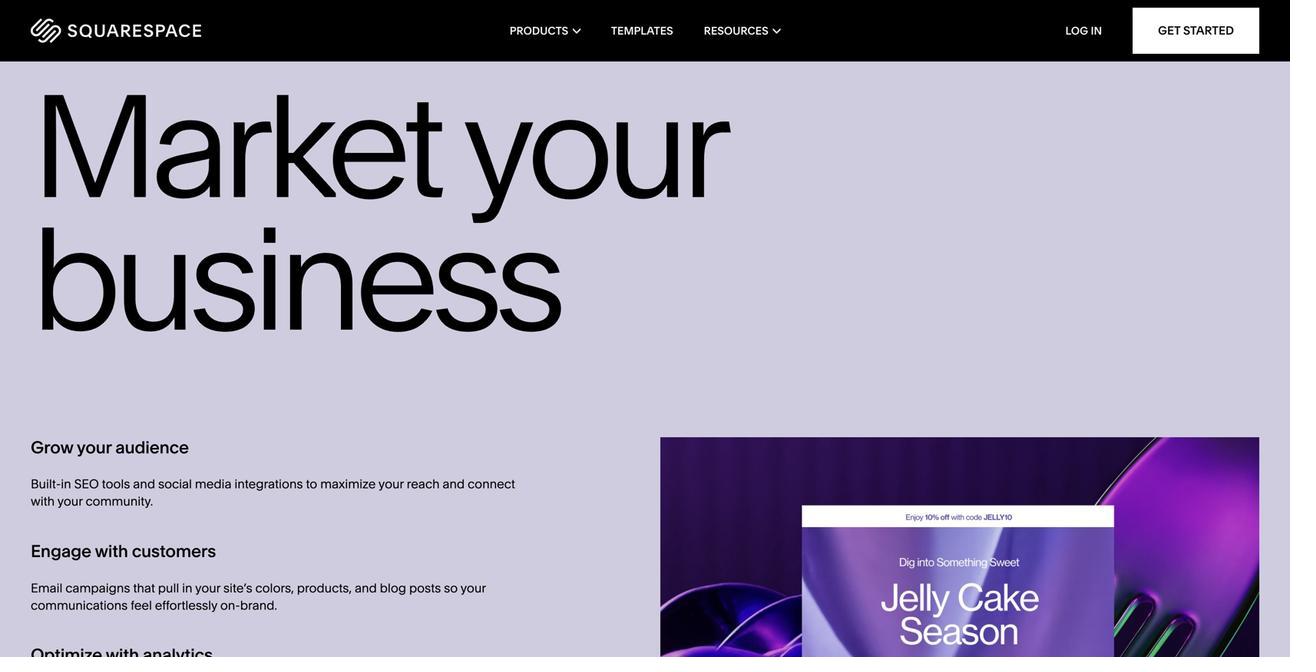 Task type: locate. For each thing, give the bounding box(es) containing it.
squarespace logo image
[[31, 18, 201, 43]]

get
[[1159, 23, 1181, 38]]

with up the campaigns
[[95, 541, 128, 561]]

that
[[133, 580, 155, 595]]

in up effortlessly
[[182, 580, 193, 595]]

1 vertical spatial in
[[182, 580, 193, 595]]

an email displaying purple jello cake on a glass structure, illustrating email automation. image
[[661, 437, 1260, 657]]

in
[[1092, 24, 1103, 37]]

connect
[[468, 477, 516, 492]]

communications
[[31, 598, 128, 613]]

products,
[[297, 580, 352, 595]]

in inside built-in seo tools and social media integrations to maximize your reach and connect with your community.
[[61, 477, 71, 492]]

and
[[133, 477, 155, 492], [443, 477, 465, 492], [355, 580, 377, 595]]

1 horizontal spatial and
[[355, 580, 377, 595]]

products button
[[510, 0, 581, 61]]

brand.
[[240, 598, 277, 613]]

market your business
[[31, 59, 721, 366]]

your
[[462, 59, 721, 234], [77, 437, 112, 457], [379, 477, 404, 492], [57, 494, 83, 509], [195, 580, 221, 595], [461, 580, 486, 595]]

squarespace logo link
[[31, 18, 277, 43]]

tools
[[102, 477, 130, 492]]

and inside email campaigns that pull in your site's colors, products, and blog posts so your communications feel effortlessly on-brand.
[[355, 580, 377, 595]]

customers
[[132, 541, 216, 561]]

and right the reach
[[443, 477, 465, 492]]

log             in link
[[1066, 24, 1103, 37]]

in
[[61, 477, 71, 492], [182, 580, 193, 595]]

grow your audience
[[31, 437, 189, 457]]

with
[[31, 494, 55, 509], [95, 541, 128, 561]]

resources
[[704, 24, 769, 37]]

business
[[31, 191, 559, 366]]

in left seo
[[61, 477, 71, 492]]

blog
[[380, 580, 406, 595]]

with down built-
[[31, 494, 55, 509]]

0 horizontal spatial in
[[61, 477, 71, 492]]

1 vertical spatial with
[[95, 541, 128, 561]]

reach
[[407, 477, 440, 492]]

1 horizontal spatial in
[[182, 580, 193, 595]]

get started
[[1159, 23, 1235, 38]]

get started link
[[1134, 8, 1260, 54]]

engage with customers
[[31, 541, 216, 561]]

pull
[[158, 580, 179, 595]]

market
[[31, 59, 439, 234]]

2 horizontal spatial and
[[443, 477, 465, 492]]

and right tools
[[133, 477, 155, 492]]

templates link
[[611, 0, 674, 61]]

campaigns
[[66, 580, 130, 595]]

products
[[510, 24, 569, 37]]

0 vertical spatial in
[[61, 477, 71, 492]]

0 vertical spatial with
[[31, 494, 55, 509]]

and left blog
[[355, 580, 377, 595]]

effortlessly
[[155, 598, 217, 613]]

0 horizontal spatial and
[[133, 477, 155, 492]]

in inside email campaigns that pull in your site's colors, products, and blog posts so your communications feel effortlessly on-brand.
[[182, 580, 193, 595]]

0 horizontal spatial with
[[31, 494, 55, 509]]

community.
[[86, 494, 153, 509]]



Task type: describe. For each thing, give the bounding box(es) containing it.
site's
[[224, 580, 253, 595]]

grow
[[31, 437, 73, 457]]

so
[[444, 580, 458, 595]]

media
[[195, 477, 232, 492]]

integrations
[[235, 477, 303, 492]]

to
[[306, 477, 318, 492]]

built-
[[31, 477, 61, 492]]

your inside the market your business
[[462, 59, 721, 234]]

email campaigns that pull in your site's colors, products, and blog posts so your communications feel effortlessly on-brand.
[[31, 580, 486, 613]]

seo
[[74, 477, 99, 492]]

templates
[[611, 24, 674, 37]]

social
[[158, 477, 192, 492]]

audience
[[115, 437, 189, 457]]

feel
[[131, 598, 152, 613]]

colors,
[[256, 580, 294, 595]]

engage
[[31, 541, 91, 561]]

on-
[[220, 598, 240, 613]]

log
[[1066, 24, 1089, 37]]

with inside built-in seo tools and social media integrations to maximize your reach and connect with your community.
[[31, 494, 55, 509]]

resources button
[[704, 0, 781, 61]]

built-in seo tools and social media integrations to maximize your reach and connect with your community.
[[31, 477, 516, 509]]

posts
[[409, 580, 441, 595]]

maximize
[[321, 477, 376, 492]]

1 horizontal spatial with
[[95, 541, 128, 561]]

started
[[1184, 23, 1235, 38]]

log             in
[[1066, 24, 1103, 37]]

email
[[31, 580, 63, 595]]



Task type: vqa. For each thing, say whether or not it's contained in the screenshot.
Email
yes



